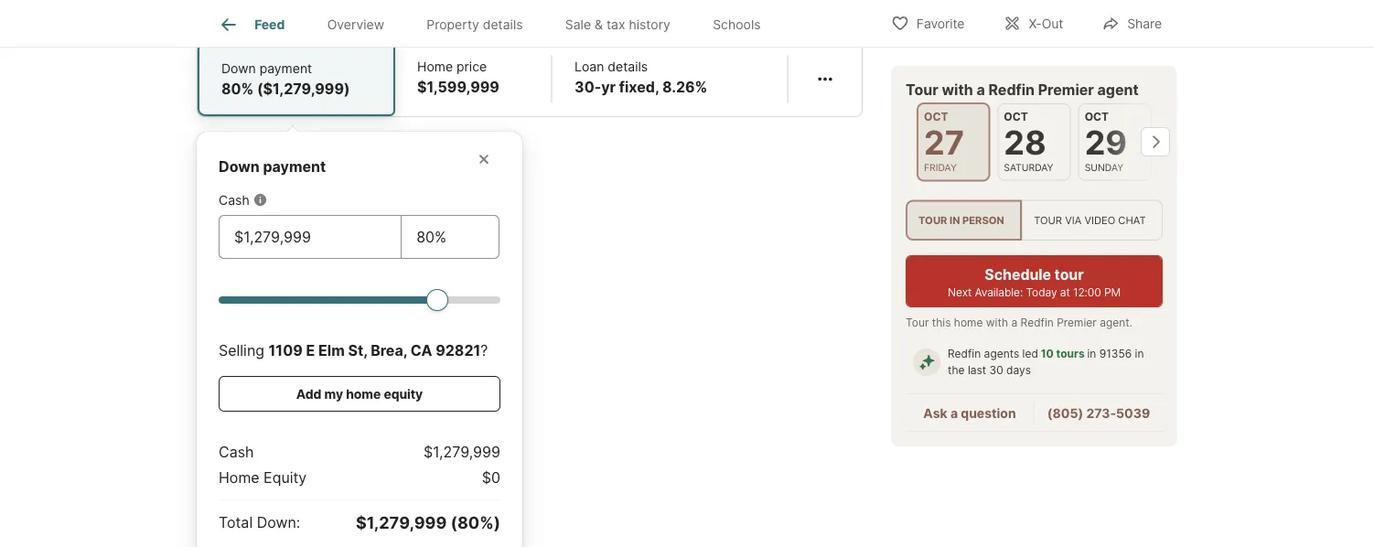 Task type: locate. For each thing, give the bounding box(es) containing it.
a
[[977, 81, 986, 98], [1012, 316, 1018, 330], [951, 406, 958, 421]]

tour this home with a redfin premier agent.
[[906, 316, 1133, 330]]

0 vertical spatial with
[[942, 81, 974, 98]]

0 vertical spatial cash
[[219, 193, 250, 208]]

brea,
[[371, 342, 407, 360]]

1 vertical spatial $1,279,999
[[356, 513, 447, 533]]

agents
[[985, 348, 1020, 361]]

1 horizontal spatial home
[[955, 316, 984, 330]]

home inside '$1,279,999 (80%)' tooltip
[[219, 469, 260, 487]]

share button
[[1087, 4, 1178, 42]]

tour
[[906, 81, 939, 98], [919, 214, 948, 226], [1035, 214, 1063, 226], [906, 316, 929, 330]]

27
[[925, 123, 965, 162]]

loan
[[575, 59, 605, 75]]

2 cash from the top
[[219, 444, 254, 461]]

home right my
[[346, 387, 381, 402]]

list box containing tour in person
[[906, 200, 1163, 241]]

down inside down payment 80% ($1,279,999)
[[222, 61, 256, 76]]

st,
[[348, 342, 367, 360]]

question
[[961, 406, 1017, 421]]

None text field
[[417, 227, 484, 249]]

person
[[963, 214, 1005, 226]]

tab list containing feed
[[197, 0, 797, 47]]

(805)
[[1048, 406, 1084, 421]]

$1,279,999 up $0 on the left of page
[[424, 444, 501, 461]]

1 vertical spatial cash
[[219, 444, 254, 461]]

tour via video chat
[[1035, 214, 1147, 226]]

92821
[[436, 342, 481, 360]]

premier left agent
[[1039, 81, 1095, 98]]

12:00
[[1074, 286, 1102, 299]]

oct down tour with a redfin premier agent
[[1005, 110, 1029, 124]]

1 vertical spatial a
[[1012, 316, 1018, 330]]

total
[[219, 514, 253, 532]]

oct inside oct 29 sunday
[[1085, 110, 1110, 124]]

1 horizontal spatial oct
[[1005, 110, 1029, 124]]

add my home equity button
[[219, 377, 501, 412]]

0 vertical spatial details
[[483, 17, 523, 32]]

payment inside '$1,279,999 (80%)' tooltip
[[263, 158, 326, 176]]

2 horizontal spatial a
[[1012, 316, 1018, 330]]

2 horizontal spatial oct
[[1085, 110, 1110, 124]]

oct for 27
[[925, 110, 949, 124]]

0 vertical spatial payment
[[260, 61, 312, 76]]

None button
[[917, 103, 991, 182], [998, 103, 1072, 181], [1079, 103, 1152, 181], [917, 103, 991, 182], [998, 103, 1072, 181], [1079, 103, 1152, 181]]

redfin
[[989, 81, 1035, 98], [1021, 316, 1054, 330], [948, 348, 982, 361]]

home
[[418, 59, 453, 75], [219, 469, 260, 487]]

in right tours
[[1088, 348, 1097, 361]]

tour for tour via video chat
[[1035, 214, 1063, 226]]

1 vertical spatial premier
[[1057, 316, 1097, 330]]

down for down payment
[[219, 158, 260, 176]]

sale
[[566, 17, 591, 32]]

favorite
[[917, 16, 965, 32]]

video
[[1085, 214, 1116, 226]]

0 horizontal spatial with
[[942, 81, 974, 98]]

days
[[1007, 364, 1032, 377]]

2 horizontal spatial in
[[1136, 348, 1145, 361]]

home inside the home price $1,599,999
[[418, 59, 453, 75]]

home right this
[[955, 316, 984, 330]]

payment down ($1,279,999)
[[263, 158, 326, 176]]

home up total
[[219, 469, 260, 487]]

with up oct 27 friday
[[942, 81, 974, 98]]

home up the $1,599,999
[[418, 59, 453, 75]]

91356
[[1100, 348, 1133, 361]]

premier
[[1039, 81, 1095, 98], [1057, 316, 1097, 330]]

1 horizontal spatial home
[[418, 59, 453, 75]]

0 horizontal spatial home
[[346, 387, 381, 402]]

details right property
[[483, 17, 523, 32]]

1 oct from the left
[[925, 110, 949, 124]]

list box
[[906, 200, 1163, 241]]

$1,279,999
[[424, 444, 501, 461], [356, 513, 447, 533]]

this
[[933, 316, 952, 330]]

payment up ($1,279,999)
[[260, 61, 312, 76]]

1 vertical spatial details
[[608, 59, 648, 75]]

tour up oct 27 friday
[[906, 81, 939, 98]]

0 horizontal spatial details
[[483, 17, 523, 32]]

1 horizontal spatial details
[[608, 59, 648, 75]]

payment for down payment
[[263, 158, 326, 176]]

0 horizontal spatial home
[[219, 469, 260, 487]]

in inside in the last 30 days
[[1136, 348, 1145, 361]]

2 oct from the left
[[1005, 110, 1029, 124]]

details inside loan details 30-yr fixed, 8.26%
[[608, 59, 648, 75]]

add
[[296, 387, 322, 402]]

oct inside oct 27 friday
[[925, 110, 949, 124]]

1 horizontal spatial in
[[1088, 348, 1097, 361]]

details inside tab
[[483, 17, 523, 32]]

1 vertical spatial home
[[219, 469, 260, 487]]

tour for tour in person
[[919, 214, 948, 226]]

0 horizontal spatial in
[[950, 214, 961, 226]]

down up 80%
[[222, 61, 256, 76]]

2 vertical spatial a
[[951, 406, 958, 421]]

down down 80%
[[219, 158, 260, 176]]

redfin up 28 at the right of the page
[[989, 81, 1035, 98]]

tour left via
[[1035, 214, 1063, 226]]

tour left this
[[906, 316, 929, 330]]

redfin up the
[[948, 348, 982, 361]]

0 vertical spatial down
[[222, 61, 256, 76]]

home equity
[[219, 469, 307, 487]]

with down available:
[[987, 316, 1009, 330]]

0 vertical spatial premier
[[1039, 81, 1095, 98]]

payment inside down payment 80% ($1,279,999)
[[260, 61, 312, 76]]

in right 91356
[[1136, 348, 1145, 361]]

0 horizontal spatial oct
[[925, 110, 949, 124]]

0 vertical spatial home
[[955, 316, 984, 330]]

next image
[[1142, 127, 1171, 157]]

favorite button
[[876, 4, 981, 42]]

oct 27 friday
[[925, 110, 965, 173]]

tour
[[1055, 266, 1084, 284]]

details up fixed,
[[608, 59, 648, 75]]

payment
[[260, 61, 312, 76], [263, 158, 326, 176]]

oct up 'friday'
[[925, 110, 949, 124]]

(805) 273-5039 link
[[1048, 406, 1151, 421]]

in the last 30 days
[[948, 348, 1145, 377]]

Down Payment Slider range field
[[219, 289, 501, 311]]

tour for tour with a redfin premier agent
[[906, 81, 939, 98]]

home inside the add my home equity button
[[346, 387, 381, 402]]

down
[[222, 61, 256, 76], [219, 158, 260, 176]]

?
[[481, 342, 488, 360]]

tour left person
[[919, 214, 948, 226]]

cash
[[219, 193, 250, 208], [219, 444, 254, 461]]

30-
[[575, 78, 602, 96]]

x-out button
[[988, 4, 1080, 42]]

schools
[[713, 17, 761, 32]]

0 vertical spatial $1,279,999
[[424, 444, 501, 461]]

selling
[[219, 342, 265, 360]]

redfin down today
[[1021, 316, 1054, 330]]

details
[[483, 17, 523, 32], [608, 59, 648, 75]]

0 vertical spatial a
[[977, 81, 986, 98]]

$1,279,999 for $1,279,999
[[424, 444, 501, 461]]

1 vertical spatial with
[[987, 316, 1009, 330]]

(805) 273-5039
[[1048, 406, 1151, 421]]

1 vertical spatial down
[[219, 158, 260, 176]]

3 oct from the left
[[1085, 110, 1110, 124]]

oct inside oct 28 saturday
[[1005, 110, 1029, 124]]

down inside '$1,279,999 (80%)' tooltip
[[219, 158, 260, 176]]

overview tab
[[306, 3, 406, 47]]

$1,279,999 left (80%)
[[356, 513, 447, 533]]

oct 28 saturday
[[1005, 110, 1054, 173]]

ask a question
[[924, 406, 1017, 421]]

agent.
[[1100, 316, 1133, 330]]

with
[[942, 81, 974, 98], [987, 316, 1009, 330]]

oct down agent
[[1085, 110, 1110, 124]]

loan details 30-yr fixed, 8.26%
[[575, 59, 708, 96]]

None text field
[[234, 227, 386, 249]]

friday
[[925, 162, 957, 173]]

in
[[950, 214, 961, 226], [1088, 348, 1097, 361], [1136, 348, 1145, 361]]

tab list
[[197, 0, 797, 47]]

share
[[1128, 16, 1163, 32]]

1 vertical spatial home
[[346, 387, 381, 402]]

cash down down payment
[[219, 193, 250, 208]]

0 vertical spatial home
[[418, 59, 453, 75]]

in left person
[[950, 214, 961, 226]]

premier up tours
[[1057, 316, 1097, 330]]

cash up the home equity
[[219, 444, 254, 461]]

details for loan details 30-yr fixed, 8.26%
[[608, 59, 648, 75]]

led
[[1023, 348, 1039, 361]]

1 vertical spatial payment
[[263, 158, 326, 176]]



Task type: describe. For each thing, give the bounding box(es) containing it.
5039
[[1117, 406, 1151, 421]]

1 horizontal spatial a
[[977, 81, 986, 98]]

$1,279,999 for $1,279,999 (80%)
[[356, 513, 447, 533]]

overview
[[327, 17, 385, 32]]

schools tab
[[692, 3, 782, 47]]

at
[[1061, 286, 1071, 299]]

history
[[629, 17, 671, 32]]

property details
[[427, 17, 523, 32]]

price
[[457, 59, 487, 75]]

tour with a redfin premier agent
[[906, 81, 1139, 98]]

sunday
[[1085, 162, 1124, 173]]

feed link
[[218, 14, 285, 36]]

sale & tax history tab
[[544, 3, 692, 47]]

in inside list box
[[950, 214, 961, 226]]

payment for down payment 80% ($1,279,999)
[[260, 61, 312, 76]]

property
[[427, 17, 480, 32]]

last
[[968, 364, 987, 377]]

tour for tour this home with a redfin premier agent.
[[906, 316, 929, 330]]

tax
[[607, 17, 626, 32]]

saturday
[[1005, 162, 1054, 173]]

down for down payment 80% ($1,279,999)
[[222, 61, 256, 76]]

$1,279,999 (80%) tooltip
[[197, 118, 863, 547]]

&
[[595, 17, 603, 32]]

29
[[1085, 123, 1128, 162]]

ca
[[411, 342, 433, 360]]

total down:
[[219, 514, 300, 532]]

fixed,
[[620, 78, 659, 96]]

home for this
[[955, 316, 984, 330]]

ask a question link
[[924, 406, 1017, 421]]

8.26%
[[663, 78, 708, 96]]

sale & tax history
[[566, 17, 671, 32]]

feed
[[255, 17, 285, 32]]

1 cash from the top
[[219, 193, 250, 208]]

pm
[[1105, 286, 1121, 299]]

1 vertical spatial redfin
[[1021, 316, 1054, 330]]

1109
[[269, 342, 303, 360]]

elm
[[319, 342, 345, 360]]

via
[[1066, 214, 1082, 226]]

$1,599,999
[[418, 78, 500, 96]]

28
[[1005, 123, 1047, 162]]

next
[[948, 286, 972, 299]]

80%
[[222, 80, 254, 98]]

ask
[[924, 406, 948, 421]]

available:
[[975, 286, 1024, 299]]

0 horizontal spatial a
[[951, 406, 958, 421]]

redfin agents led 10 tours in 91356
[[948, 348, 1133, 361]]

agent
[[1098, 81, 1139, 98]]

add my home equity
[[296, 387, 423, 402]]

oct for 28
[[1005, 110, 1029, 124]]

$0
[[482, 469, 501, 487]]

the
[[948, 364, 965, 377]]

home price $1,599,999
[[418, 59, 500, 96]]

equity
[[264, 469, 307, 487]]

0 vertical spatial redfin
[[989, 81, 1035, 98]]

details for property details
[[483, 17, 523, 32]]

schedule tour next available: today at 12:00 pm
[[948, 266, 1121, 299]]

out
[[1042, 16, 1064, 32]]

none text field inside '$1,279,999 (80%)' tooltip
[[234, 227, 386, 249]]

tours
[[1057, 348, 1085, 361]]

chat
[[1119, 214, 1147, 226]]

1 horizontal spatial with
[[987, 316, 1009, 330]]

today
[[1027, 286, 1058, 299]]

home for home price $1,599,999
[[418, 59, 453, 75]]

($1,279,999)
[[257, 80, 350, 98]]

yr
[[602, 78, 616, 96]]

selling 1109 e elm st, brea, ca 92821 ?
[[219, 342, 488, 360]]

oct 29 sunday
[[1085, 110, 1128, 173]]

$1,279,999 (80%)
[[356, 513, 501, 533]]

oct for 29
[[1085, 110, 1110, 124]]

e
[[306, 342, 315, 360]]

home for my
[[346, 387, 381, 402]]

down payment 80% ($1,279,999)
[[222, 61, 350, 98]]

30
[[990, 364, 1004, 377]]

2 vertical spatial redfin
[[948, 348, 982, 361]]

property details tab
[[406, 3, 544, 47]]

(80%)
[[451, 513, 501, 533]]

down payment
[[219, 158, 326, 176]]

10
[[1041, 348, 1054, 361]]

schedule
[[985, 266, 1052, 284]]

x-
[[1029, 16, 1042, 32]]

equity
[[384, 387, 423, 402]]

none text field inside '$1,279,999 (80%)' tooltip
[[417, 227, 484, 249]]

home for home equity
[[219, 469, 260, 487]]

x-out
[[1029, 16, 1064, 32]]

my
[[325, 387, 343, 402]]

273-
[[1087, 406, 1117, 421]]

down:
[[257, 514, 300, 532]]

tour in person
[[919, 214, 1005, 226]]



Task type: vqa. For each thing, say whether or not it's contained in the screenshot.
2023
no



